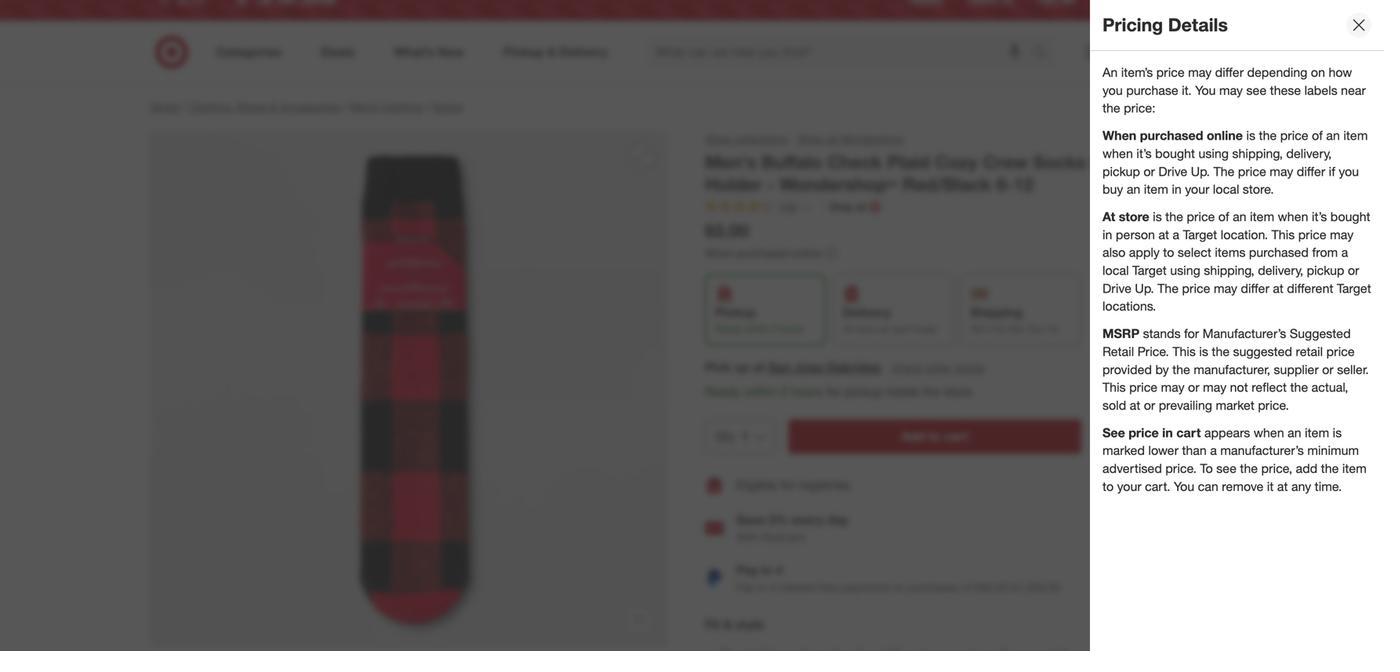 Task type: vqa. For each thing, say whether or not it's contained in the screenshot.
MSRP
yes



Task type: locate. For each thing, give the bounding box(es) containing it.
0 horizontal spatial local
[[1103, 263, 1129, 278]]

2 inside 'pickup ready within 2 hours'
[[772, 323, 778, 335]]

men&#39;s buffalo check plaid cozy crew socks with gift card holder - wondershop&#8482; red/black 6-12, 1 of 4 image
[[150, 131, 668, 648]]

shop inside button
[[706, 132, 732, 146]]

for right stands
[[1185, 326, 1200, 341]]

online down 156
[[792, 246, 822, 260]]

0 horizontal spatial it
[[989, 323, 994, 335]]

differ inside "is the price of an item when it's bought using shipping, delivery, pickup or drive up. the price may differ if you buy an item in your local store."
[[1297, 164, 1326, 179]]

online up card at the right top of the page
[[1207, 128, 1243, 143]]

the
[[1103, 101, 1121, 116], [1260, 128, 1277, 143], [1166, 209, 1184, 224], [1212, 344, 1230, 359], [1173, 362, 1191, 377], [1291, 380, 1309, 395], [923, 384, 941, 399], [1241, 461, 1258, 476], [1322, 461, 1339, 476]]

0 vertical spatial shipping,
[[1233, 146, 1283, 161]]

pickup down from
[[1307, 263, 1345, 278]]

clothing,
[[190, 100, 233, 114]]

hours inside 'pickup ready within 2 hours'
[[780, 323, 804, 335]]

or left card at the right top of the page
[[1144, 164, 1156, 179]]

it's for from
[[1312, 209, 1328, 224]]

1 within from the top
[[745, 323, 770, 335]]

add to cart
[[902, 429, 969, 444]]

this up sold
[[1103, 380, 1126, 395]]

price up it.
[[1157, 65, 1185, 80]]

up
[[735, 360, 750, 375]]

how
[[1329, 65, 1353, 80]]

2 up san
[[772, 323, 778, 335]]

target
[[150, 100, 180, 114], [1183, 227, 1218, 242], [1133, 263, 1167, 278], [1338, 281, 1372, 296]]

by left sat,
[[996, 323, 1006, 335]]

0 vertical spatial ready
[[716, 323, 742, 335]]

& right shoes at the top
[[271, 100, 277, 114]]

0 horizontal spatial on
[[893, 581, 905, 594]]

1 horizontal spatial when purchased online
[[1103, 128, 1243, 143]]

$3.00
[[705, 220, 749, 242]]

an inside "appears when an item is marked lower than a manufacturer's minimum advertised price. to see the price, add the item to your cart. you can remove it at any time."
[[1288, 425, 1302, 440]]

the up select
[[1166, 209, 1184, 224]]

1 horizontal spatial price.
[[1259, 398, 1290, 413]]

of inside "is the price of an item when it's bought in person at a target location. this price may also apply to select items purchased from a local target using shipping, delivery, pickup or drive up. the price may differ at different target locations."
[[1219, 209, 1230, 224]]

cart
[[1177, 425, 1201, 440], [944, 429, 969, 444]]

check down shop all wondershop
[[828, 151, 883, 173]]

up. up locations.
[[1135, 281, 1155, 296]]

purchased for an item's price may differ depending on how you purchase it. you may see these labels near the price:
[[1141, 128, 1204, 143]]

2
[[772, 323, 778, 335], [781, 384, 788, 399]]

4 left interest- in the right of the page
[[769, 581, 776, 594]]

0 horizontal spatial 4
[[769, 581, 776, 594]]

appears
[[1205, 425, 1251, 440]]

2 down san
[[781, 384, 788, 399]]

local
[[1214, 182, 1240, 197], [1103, 263, 1129, 278]]

bought inside "is the price of an item when it's bought in person at a target location. this price may also apply to select items purchased from a local target using shipping, delivery, pickup or drive up. the price may differ at different target locations."
[[1331, 209, 1371, 224]]

0 vertical spatial delivery,
[[1287, 146, 1332, 161]]

manufacturer's
[[1203, 326, 1287, 341]]

price inside an item's price may differ depending on how you purchase it. you may see these labels near the price:
[[1157, 65, 1185, 80]]

0 vertical spatial add
[[902, 429, 925, 444]]

you
[[1196, 83, 1216, 98], [1174, 479, 1195, 494]]

of for select
[[1219, 209, 1230, 224]]

is inside "is the price of an item when it's bought using shipping, delivery, pickup or drive up. the price may differ if you buy an item in your local store."
[[1247, 128, 1256, 143]]

purchases
[[909, 581, 960, 594]]

1 horizontal spatial you
[[1339, 164, 1360, 179]]

1 vertical spatial on
[[893, 581, 905, 594]]

shoes
[[236, 100, 268, 114]]

on
[[1312, 65, 1326, 80], [893, 581, 905, 594]]

delivery,
[[1287, 146, 1332, 161], [1259, 263, 1304, 278]]

shop collections button
[[705, 131, 789, 148]]

actual,
[[1312, 380, 1349, 395]]

item inside button
[[1198, 479, 1216, 491]]

0 horizontal spatial online
[[792, 246, 822, 260]]

for down san jose oakridge button
[[827, 384, 842, 399]]

item inside "is the price of an item when it's bought in person at a target location. this price may also apply to select items purchased from a local target using shipping, delivery, pickup or drive up. the price may differ at different target locations."
[[1251, 209, 1275, 224]]

0 vertical spatial &
[[271, 100, 277, 114]]

shipping, up store. on the right top of page
[[1233, 146, 1283, 161]]

pay up style
[[737, 581, 755, 594]]

to
[[1201, 461, 1213, 476]]

0 vertical spatial your
[[1186, 182, 1210, 197]]

2 horizontal spatial for
[[1185, 326, 1200, 341]]

store
[[1119, 209, 1150, 224], [944, 384, 973, 399]]

men's buffalo check plaid cozy crew socks with gift card holder - wondershop™ red/black 6-12
[[705, 151, 1210, 196]]

at left any
[[1278, 479, 1289, 494]]

0 horizontal spatial by
[[996, 323, 1006, 335]]

0 horizontal spatial drive
[[1103, 281, 1132, 296]]

up. right gift
[[1191, 164, 1211, 179]]

when for an item's price may differ depending on how you purchase it. you may see these labels near the price:
[[1103, 128, 1137, 143]]

2 horizontal spatial purchased
[[1250, 245, 1309, 260]]

shop for shop collections
[[706, 132, 732, 146]]

when inside "is the price of an item when it's bought in person at a target location. this price may also apply to select items purchased from a local target using shipping, delivery, pickup or drive up. the price may differ at different target locations."
[[1278, 209, 1309, 224]]

a right from
[[1342, 245, 1349, 260]]

differ left depending
[[1216, 65, 1244, 80]]

your inside "is the price of an item when it's bought using shipping, delivery, pickup or drive up. the price may differ if you buy an item in your local store."
[[1186, 182, 1210, 197]]

0 vertical spatial bought
[[1156, 146, 1196, 161]]

cart down stores
[[944, 429, 969, 444]]

target down 'apply'
[[1133, 263, 1167, 278]]

plaid
[[888, 151, 930, 173]]

msrp
[[1103, 326, 1140, 341]]

1 horizontal spatial for
[[827, 384, 842, 399]]

differ inside an item's price may differ depending on how you purchase it. you may see these labels near the price:
[[1216, 65, 1244, 80]]

in up lower
[[1163, 425, 1174, 440]]

the down these
[[1260, 128, 1277, 143]]

bought for a
[[1331, 209, 1371, 224]]

apply
[[1130, 245, 1160, 260]]

1 vertical spatial 2
[[781, 384, 788, 399]]

add for add item
[[1178, 479, 1195, 491]]

an inside "is the price of an item when it's bought in person at a target location. this price may also apply to select items purchased from a local target using shipping, delivery, pickup or drive up. the price may differ at different target locations."
[[1233, 209, 1247, 224]]

with
[[737, 531, 759, 544]]

pickup ready within 2 hours
[[716, 305, 804, 335]]

when purchased online
[[1103, 128, 1243, 143], [705, 246, 822, 260]]

pickup inside "is the price of an item when it's bought using shipping, delivery, pickup or drive up. the price may differ if you buy an item in your local store."
[[1103, 164, 1141, 179]]

this inside "is the price of an item when it's bought in person at a target location. this price may also apply to select items purchased from a local target using shipping, delivery, pickup or drive up. the price may differ at different target locations."
[[1272, 227, 1295, 242]]

is the price of an item when it's bought in person at a target location. this price may also apply to select items purchased from a local target using shipping, delivery, pickup or drive up. the price may differ at different target locations.
[[1103, 209, 1372, 314]]

near
[[1342, 83, 1366, 98]]

0 vertical spatial when
[[1103, 146, 1134, 161]]

by inside stands for manufacturer's suggested retail price. this is the suggested retail price provided by the manufacturer, supplier or seller. this price may or may not reflect the actual, sold at or prevailing market price.
[[1156, 362, 1169, 377]]

when purchased online inside pricing details 'dialog'
[[1103, 128, 1243, 143]]

of inside pay in 4 pay in 4 interest-free payments on purchases of $30.00-$1,500.00
[[963, 581, 972, 594]]

at right up
[[753, 360, 765, 375]]

seller.
[[1338, 362, 1369, 377]]

a inside "appears when an item is marked lower than a manufacturer's minimum advertised price. to see the price, add the item to your cart. you can remove it at any time."
[[1211, 443, 1217, 458]]

2 horizontal spatial a
[[1342, 245, 1349, 260]]

1 vertical spatial delivery,
[[1259, 263, 1304, 278]]

2 vertical spatial when
[[1254, 425, 1285, 440]]

0 vertical spatial when
[[1103, 128, 1137, 143]]

1 horizontal spatial check
[[892, 361, 923, 374]]

0 horizontal spatial socks
[[433, 100, 463, 114]]

pickup up buy
[[1103, 164, 1141, 179]]

manufacturer,
[[1194, 362, 1271, 377]]

1 horizontal spatial it
[[1268, 479, 1274, 494]]

check up inside
[[892, 361, 923, 374]]

1 vertical spatial check
[[892, 361, 923, 374]]

purchased up card at the right top of the page
[[1141, 128, 1204, 143]]

item down to
[[1198, 479, 1216, 491]]

to inside button
[[929, 429, 941, 444]]

0 horizontal spatial see
[[1217, 461, 1237, 476]]

price down select
[[1183, 281, 1211, 296]]

these
[[1271, 83, 1302, 98]]

at right sold
[[1130, 398, 1141, 413]]

the inside "is the price of an item when it's bought using shipping, delivery, pickup or drive up. the price may differ if you buy an item in your local store."
[[1260, 128, 1277, 143]]

up. inside "is the price of an item when it's bought using shipping, delivery, pickup or drive up. the price may differ if you buy an item in your local store."
[[1191, 164, 1211, 179]]

socks up 12
[[1033, 151, 1086, 173]]

1 vertical spatial up.
[[1135, 281, 1155, 296]]

labels
[[1305, 83, 1338, 98]]

0 vertical spatial pickup
[[1103, 164, 1141, 179]]

differ
[[1216, 65, 1244, 80], [1297, 164, 1326, 179], [1241, 281, 1270, 296]]

the up prevailing
[[1173, 362, 1191, 377]]

0 horizontal spatial up.
[[1135, 281, 1155, 296]]

oakridge
[[827, 360, 882, 375]]

hours
[[780, 323, 804, 335], [792, 384, 823, 399]]

with
[[1091, 151, 1127, 173]]

drive inside "is the price of an item when it's bought using shipping, delivery, pickup or drive up. the price may differ if you buy an item in your local store."
[[1159, 164, 1188, 179]]

/ left socks "link"
[[426, 100, 430, 114]]

0 vertical spatial the
[[1214, 164, 1235, 179]]

local left store. on the right top of page
[[1214, 182, 1240, 197]]

2 horizontal spatial to
[[1164, 245, 1175, 260]]

0 horizontal spatial to
[[929, 429, 941, 444]]

your inside "appears when an item is marked lower than a manufacturer's minimum advertised price. to see the price, add the item to your cart. you can remove it at any time."
[[1118, 479, 1142, 494]]

1 vertical spatial drive
[[1103, 281, 1132, 296]]

0 horizontal spatial for
[[781, 478, 795, 493]]

1 vertical spatial 4
[[769, 581, 776, 594]]

of inside "is the price of an item when it's bought using shipping, delivery, pickup or drive up. the price may differ if you buy an item in your local store."
[[1313, 128, 1323, 143]]

2 vertical spatial to
[[1103, 479, 1114, 494]]

may up prevailing
[[1162, 380, 1185, 395]]

1 vertical spatial add
[[1178, 479, 1195, 491]]

sold
[[1103, 398, 1127, 413]]

price. down reflect
[[1259, 398, 1290, 413]]

/ left men's
[[344, 100, 347, 114]]

target up select
[[1183, 227, 1218, 242]]

to inside "is the price of an item when it's bought in person at a target location. this price may also apply to select items purchased from a local target using shipping, delivery, pickup or drive up. the price may differ at different target locations."
[[1164, 245, 1175, 260]]

by
[[996, 323, 1006, 335], [1156, 362, 1169, 377]]

0 vertical spatial up.
[[1191, 164, 1211, 179]]

the left price: at the top of page
[[1103, 101, 1121, 116]]

purchased down $3.00
[[737, 246, 789, 260]]

clothing
[[382, 100, 423, 114]]

add to cart button
[[789, 419, 1082, 454]]

drive right with
[[1159, 164, 1188, 179]]

it down "price,"
[[1268, 479, 1274, 494]]

using down select
[[1171, 263, 1201, 278]]

purchase
[[1127, 83, 1179, 98]]

1 vertical spatial you
[[1174, 479, 1195, 494]]

your down card at the right top of the page
[[1186, 182, 1210, 197]]

1 vertical spatial for
[[827, 384, 842, 399]]

or inside "is the price of an item when it's bought using shipping, delivery, pickup or drive up. the price may differ if you buy an item in your local store."
[[1144, 164, 1156, 179]]

ready down pick
[[705, 384, 741, 399]]

What can we help you find? suggestions appear below search field
[[646, 35, 1037, 69]]

shipping, down items
[[1204, 263, 1255, 278]]

from
[[1313, 245, 1339, 260]]

2 horizontal spatial pickup
[[1307, 263, 1345, 278]]

you left can
[[1174, 479, 1195, 494]]

is
[[1247, 128, 1256, 143], [1153, 209, 1162, 224], [1200, 344, 1209, 359], [1333, 425, 1342, 440]]

0 vertical spatial drive
[[1159, 164, 1188, 179]]

it inside "appears when an item is marked lower than a manufacturer's minimum advertised price. to see the price, add the item to your cart. you can remove it at any time."
[[1268, 479, 1274, 494]]

for for manufacturer's
[[1185, 326, 1200, 341]]

at store
[[1103, 209, 1150, 224]]

1 horizontal spatial cart
[[1177, 425, 1201, 440]]

16
[[1048, 323, 1058, 335]]

1 vertical spatial when
[[705, 246, 734, 260]]

of
[[1313, 128, 1323, 143], [1219, 209, 1230, 224], [963, 581, 972, 594]]

price. inside "appears when an item is marked lower than a manufacturer's minimum advertised price. to see the price, add the item to your cart. you can remove it at any time."
[[1166, 461, 1197, 476]]

2 horizontal spatial this
[[1272, 227, 1295, 242]]

an item's price may differ depending on how you purchase it. you may see these labels near the price:
[[1103, 65, 1366, 116]]

1 vertical spatial local
[[1103, 263, 1129, 278]]

other
[[927, 361, 952, 374]]

on right payments
[[893, 581, 905, 594]]

1 vertical spatial of
[[1219, 209, 1230, 224]]

0 horizontal spatial when
[[705, 246, 734, 260]]

to right 'apply'
[[1164, 245, 1175, 260]]

at left different
[[1273, 281, 1284, 296]]

pickup inside "is the price of an item when it's bought in person at a target location. this price may also apply to select items purchased from a local target using shipping, delivery, pickup or drive up. the price may differ at different target locations."
[[1307, 263, 1345, 278]]

bought up from
[[1331, 209, 1371, 224]]

soon
[[857, 323, 877, 335]]

4 up interest- in the right of the page
[[776, 563, 783, 578]]

of left $30.00-
[[963, 581, 972, 594]]

1 vertical spatial online
[[792, 246, 822, 260]]

drive
[[1159, 164, 1188, 179], [1103, 281, 1132, 296]]

6-
[[997, 174, 1014, 196]]

1 horizontal spatial to
[[1103, 479, 1114, 494]]

shipping, inside "is the price of an item when it's bought using shipping, delivery, pickup or drive up. the price may differ if you buy an item in your local store."
[[1233, 146, 1283, 161]]

1 horizontal spatial the
[[1214, 164, 1235, 179]]

0 horizontal spatial of
[[963, 581, 972, 594]]

this down stands
[[1173, 344, 1196, 359]]

see right to
[[1217, 461, 1237, 476]]

delivery as soon as 4pm today
[[843, 305, 938, 335]]

for inside stands for manufacturer's suggested retail price. this is the suggested retail price provided by the manufacturer, supplier or seller. this price may or may not reflect the actual, sold at or prevailing market price.
[[1185, 326, 1200, 341]]

0 vertical spatial local
[[1214, 182, 1240, 197]]

1 vertical spatial pay
[[737, 581, 755, 594]]

price down "provided"
[[1130, 380, 1158, 395]]

of down labels
[[1313, 128, 1323, 143]]

add
[[902, 429, 925, 444], [1178, 479, 1195, 491]]

it's inside "is the price of an item when it's bought in person at a target location. this price may also apply to select items purchased from a local target using shipping, delivery, pickup or drive up. the price may differ at different target locations."
[[1312, 209, 1328, 224]]

may down items
[[1214, 281, 1238, 296]]

this right location.
[[1272, 227, 1295, 242]]

pickup
[[716, 305, 756, 320]]

2 vertical spatial a
[[1211, 443, 1217, 458]]

an right buy
[[1127, 182, 1141, 197]]

2 vertical spatial of
[[963, 581, 972, 594]]

purchased down location.
[[1250, 245, 1309, 260]]

when purchased online for $3.00
[[705, 246, 822, 260]]

when for $3.00
[[705, 246, 734, 260]]

for right eligible
[[781, 478, 795, 493]]

1 horizontal spatial store
[[1119, 209, 1150, 224]]

or up actual,
[[1323, 362, 1334, 377]]

item
[[1344, 128, 1369, 143], [1144, 182, 1169, 197], [1251, 209, 1275, 224], [1305, 425, 1330, 440], [1343, 461, 1367, 476], [1198, 479, 1216, 491]]

1 vertical spatial within
[[745, 384, 778, 399]]

0 vertical spatial a
[[1173, 227, 1180, 242]]

2 vertical spatial this
[[1103, 380, 1126, 395]]

ready within 2 hours for pickup inside the store
[[705, 384, 973, 399]]

also
[[1103, 245, 1126, 260]]

an
[[1327, 128, 1341, 143], [1127, 182, 1141, 197], [1233, 209, 1247, 224], [1288, 425, 1302, 440]]

/ right target link
[[183, 100, 187, 114]]

items
[[1215, 245, 1246, 260]]

4
[[776, 563, 783, 578], [769, 581, 776, 594]]

your down advertised
[[1118, 479, 1142, 494]]

purchased
[[1141, 128, 1204, 143], [1250, 245, 1309, 260], [737, 246, 789, 260]]

pickup
[[1103, 164, 1141, 179], [1307, 263, 1345, 278], [845, 384, 883, 399]]

add down inside
[[902, 429, 925, 444]]

item down gift
[[1144, 182, 1169, 197]]

1 horizontal spatial shop
[[798, 132, 824, 146]]

ready
[[716, 323, 742, 335], [705, 384, 741, 399]]

it's inside "is the price of an item when it's bought using shipping, delivery, pickup or drive up. the price may differ if you buy an item in your local store."
[[1137, 146, 1152, 161]]

online inside pricing details 'dialog'
[[1207, 128, 1243, 143]]

1 horizontal spatial this
[[1173, 344, 1196, 359]]

you right if
[[1339, 164, 1360, 179]]

price down these
[[1281, 128, 1309, 143]]

0 vertical spatial pay
[[737, 563, 758, 578]]

0 horizontal spatial it's
[[1137, 146, 1152, 161]]

1 horizontal spatial it's
[[1312, 209, 1328, 224]]

an up the manufacturer's
[[1288, 425, 1302, 440]]

cart inside pricing details 'dialog'
[[1177, 425, 1201, 440]]

the right card at the right top of the page
[[1214, 164, 1235, 179]]

delivery, up different
[[1259, 263, 1304, 278]]

1 pay from the top
[[737, 563, 758, 578]]

0 vertical spatial to
[[1164, 245, 1175, 260]]

check inside men's buffalo check plaid cozy crew socks with gift card holder - wondershop™ red/black 6-12
[[828, 151, 883, 173]]

bought for in
[[1156, 146, 1196, 161]]

fit & style
[[705, 617, 764, 632]]

0 horizontal spatial a
[[1173, 227, 1180, 242]]

4pm
[[892, 323, 911, 335]]

store up person
[[1119, 209, 1150, 224]]

the down 'apply'
[[1158, 281, 1179, 296]]

cart inside button
[[944, 429, 969, 444]]

it's up from
[[1312, 209, 1328, 224]]

to inside "appears when an item is marked lower than a manufacturer's minimum advertised price. to see the price, add the item to your cart. you can remove it at any time."
[[1103, 479, 1114, 494]]

is up the manufacturer,
[[1200, 344, 1209, 359]]

1 horizontal spatial pickup
[[1103, 164, 1141, 179]]

it's for item
[[1137, 146, 1152, 161]]

1 vertical spatial pickup
[[1307, 263, 1345, 278]]

in
[[1172, 182, 1182, 197], [1103, 227, 1113, 242], [1163, 425, 1174, 440], [762, 563, 773, 578], [758, 581, 766, 594]]

bought inside "is the price of an item when it's bought using shipping, delivery, pickup or drive up. the price may differ if you buy an item in your local store."
[[1156, 146, 1196, 161]]

on inside pay in 4 pay in 4 interest-free payments on purchases of $30.00-$1,500.00
[[893, 581, 905, 594]]

1 horizontal spatial you
[[1196, 83, 1216, 98]]

1 shop from the left
[[706, 132, 732, 146]]

1 horizontal spatial up.
[[1191, 164, 1211, 179]]

using down an item's price may differ depending on how you purchase it. you may see these labels near the price:
[[1199, 146, 1229, 161]]

differ inside "is the price of an item when it's bought in person at a target location. this price may also apply to select items purchased from a local target using shipping, delivery, pickup or drive up. the price may differ at different target locations."
[[1241, 281, 1270, 296]]

at up 'apply'
[[1159, 227, 1170, 242]]

is the price of an item when it's bought using shipping, delivery, pickup or drive up. the price may differ if you buy an item in your local store.
[[1103, 128, 1369, 197]]

0 vertical spatial 2
[[772, 323, 778, 335]]

cozy
[[935, 151, 978, 173]]

3 / from the left
[[426, 100, 430, 114]]

manufacturer's
[[1221, 443, 1305, 458]]

1 horizontal spatial /
[[344, 100, 347, 114]]

1 horizontal spatial 2
[[781, 384, 788, 399]]

when inside "is the price of an item when it's bought using shipping, delivery, pickup or drive up. the price may differ if you buy an item in your local store."
[[1103, 146, 1134, 161]]

jose
[[795, 360, 823, 375]]

for for registries
[[781, 478, 795, 493]]

0 horizontal spatial this
[[1103, 380, 1126, 395]]

details
[[1169, 14, 1228, 36]]

pay down with
[[737, 563, 758, 578]]

cart up than
[[1177, 425, 1201, 440]]

0 horizontal spatial check
[[828, 151, 883, 173]]

0 vertical spatial for
[[1185, 326, 1200, 341]]

price up the seller.
[[1327, 344, 1355, 359]]

0 horizontal spatial cart
[[944, 429, 969, 444]]

1 horizontal spatial socks
[[1033, 151, 1086, 173]]

1 horizontal spatial local
[[1214, 182, 1240, 197]]

the inside "is the price of an item when it's bought in person at a target location. this price may also apply to select items purchased from a local target using shipping, delivery, pickup or drive up. the price may differ at different target locations."
[[1158, 281, 1179, 296]]

0 horizontal spatial purchased
[[737, 246, 789, 260]]

1 vertical spatial price.
[[1166, 461, 1197, 476]]

0 horizontal spatial your
[[1118, 479, 1142, 494]]

2 shop from the left
[[798, 132, 824, 146]]

sat,
[[1009, 323, 1025, 335]]

your
[[1186, 182, 1210, 197], [1118, 479, 1142, 494]]

within down pickup
[[745, 323, 770, 335]]

0 vertical spatial online
[[1207, 128, 1243, 143]]

cart.
[[1146, 479, 1171, 494]]

when up with
[[1103, 128, 1137, 143]]

when inside pricing details 'dialog'
[[1103, 128, 1137, 143]]

red/black
[[903, 174, 992, 196]]

0 vertical spatial by
[[996, 323, 1006, 335]]

see down depending
[[1247, 83, 1267, 98]]

see inside an item's price may differ depending on how you purchase it. you may see these labels near the price:
[[1247, 83, 1267, 98]]

1 vertical spatial it
[[1268, 479, 1274, 494]]

clothing, shoes & accessories link
[[190, 100, 341, 114]]

0 horizontal spatial add
[[902, 429, 925, 444]]

1 horizontal spatial online
[[1207, 128, 1243, 143]]

may
[[1189, 65, 1212, 80], [1220, 83, 1243, 98], [1270, 164, 1294, 179], [1331, 227, 1354, 242], [1214, 281, 1238, 296], [1162, 380, 1185, 395], [1203, 380, 1227, 395]]

hours down jose
[[792, 384, 823, 399]]

san
[[768, 360, 791, 375]]

0 horizontal spatial &
[[271, 100, 277, 114]]

1 horizontal spatial add
[[1178, 479, 1195, 491]]



Task type: describe. For each thing, give the bounding box(es) containing it.
may inside "is the price of an item when it's bought using shipping, delivery, pickup or drive up. the price may differ if you buy an item in your local store."
[[1270, 164, 1294, 179]]

search
[[1026, 46, 1064, 61]]

save 5% every day with redcard
[[737, 513, 849, 544]]

drive inside "is the price of an item when it's bought in person at a target location. this price may also apply to select items purchased from a local target using shipping, delivery, pickup or drive up. the price may differ at different target locations."
[[1103, 281, 1132, 296]]

store.
[[1243, 182, 1275, 197]]

purchased inside "is the price of an item when it's bought in person at a target location. this price may also apply to select items purchased from a local target using shipping, delivery, pickup or drive up. the price may differ at different target locations."
[[1250, 245, 1309, 260]]

you inside "appears when an item is marked lower than a manufacturer's minimum advertised price. to see the price, add the item to your cart. you can remove it at any time."
[[1174, 479, 1195, 494]]

purchased for $3.00
[[737, 246, 789, 260]]

price up select
[[1187, 209, 1216, 224]]

shipping, inside "is the price of an item when it's bought in person at a target location. this price may also apply to select items purchased from a local target using shipping, delivery, pickup or drive up. the price may differ at different target locations."
[[1204, 263, 1255, 278]]

in down redcard
[[762, 563, 773, 578]]

select
[[1178, 245, 1212, 260]]

online for $3.00
[[792, 246, 822, 260]]

all
[[827, 132, 838, 146]]

may up from
[[1331, 227, 1354, 242]]

eligible
[[737, 478, 777, 493]]

men's
[[350, 100, 379, 114]]

free
[[820, 581, 839, 594]]

-
[[767, 174, 775, 196]]

or inside "is the price of an item when it's bought in person at a target location. this price may also apply to select items purchased from a local target using shipping, delivery, pickup or drive up. the price may differ at different target locations."
[[1349, 263, 1360, 278]]

wondershop
[[841, 132, 904, 146]]

prevailing
[[1159, 398, 1213, 413]]

item down minimum
[[1343, 461, 1367, 476]]

ready inside 'pickup ready within 2 hours'
[[716, 323, 742, 335]]

when purchased online for an item's price may differ depending on how you purchase it. you may see these labels near the price:
[[1103, 128, 1243, 143]]

1 horizontal spatial &
[[724, 617, 732, 632]]

target right different
[[1338, 281, 1372, 296]]

search button
[[1026, 35, 1064, 73]]

using inside "is the price of an item when it's bought using shipping, delivery, pickup or drive up. the price may differ if you buy an item in your local store."
[[1199, 146, 1229, 161]]

at
[[1103, 209, 1116, 224]]

store inside pricing details 'dialog'
[[1119, 209, 1150, 224]]

redcard
[[762, 531, 805, 544]]

reflect
[[1252, 380, 1287, 395]]

men's clothing link
[[350, 100, 423, 114]]

up. inside "is the price of an item when it's bought in person at a target location. this price may also apply to select items purchased from a local target using shipping, delivery, pickup or drive up. the price may differ at different target locations."
[[1135, 281, 1155, 296]]

item up minimum
[[1305, 425, 1330, 440]]

provided
[[1103, 362, 1153, 377]]

0 horizontal spatial pickup
[[845, 384, 883, 399]]

fit
[[705, 617, 720, 632]]

the up the manufacturer,
[[1212, 344, 1230, 359]]

delivery, inside "is the price of an item when it's bought in person at a target location. this price may also apply to select items purchased from a local target using shipping, delivery, pickup or drive up. the price may differ at different target locations."
[[1259, 263, 1304, 278]]

the down check other stores button
[[923, 384, 941, 399]]

in left interest- in the right of the page
[[758, 581, 766, 594]]

the down supplier
[[1291, 380, 1309, 395]]

in inside "is the price of an item when it's bought using shipping, delivery, pickup or drive up. the price may differ if you buy an item in your local store."
[[1172, 182, 1182, 197]]

supplier
[[1274, 362, 1319, 377]]

pick up at san jose oakridge
[[705, 360, 882, 375]]

local inside "is the price of an item when it's bought in person at a target location. this price may also apply to select items purchased from a local target using shipping, delivery, pickup or drive up. the price may differ at different target locations."
[[1103, 263, 1129, 278]]

interest-
[[779, 581, 820, 594]]

it inside shipping get it by sat, dec 16
[[989, 323, 994, 335]]

add
[[1297, 461, 1318, 476]]

stands
[[1144, 326, 1181, 341]]

using inside "is the price of an item when it's bought in person at a target location. this price may also apply to select items purchased from a local target using shipping, delivery, pickup or drive up. the price may differ at different target locations."
[[1171, 263, 1201, 278]]

is inside "is the price of an item when it's bought in person at a target location. this price may also apply to select items purchased from a local target using shipping, delivery, pickup or drive up. the price may differ at different target locations."
[[1153, 209, 1162, 224]]

gift
[[1132, 151, 1163, 173]]

the up remove
[[1241, 461, 1258, 476]]

0 vertical spatial socks
[[433, 100, 463, 114]]

1 / from the left
[[183, 100, 187, 114]]

at inside stands for manufacturer's suggested retail price. this is the suggested retail price provided by the manufacturer, supplier or seller. this price may or may not reflect the actual, sold at or prevailing market price.
[[1130, 398, 1141, 413]]

shipping get it by sat, dec 16
[[971, 305, 1058, 335]]

at inside "appears when an item is marked lower than a manufacturer's minimum advertised price. to see the price, add the item to your cart. you can remove it at any time."
[[1278, 479, 1289, 494]]

minimum
[[1308, 443, 1360, 458]]

1 vertical spatial ready
[[705, 384, 741, 399]]

156 link
[[705, 199, 813, 217]]

pricing
[[1103, 14, 1164, 36]]

local inside "is the price of an item when it's bought using shipping, delivery, pickup or drive up. the price may differ if you buy an item in your local store."
[[1214, 182, 1240, 197]]

pick
[[705, 360, 731, 375]]

156
[[779, 200, 797, 214]]

men's
[[705, 151, 757, 173]]

on inside an item's price may differ depending on how you purchase it. you may see these labels near the price:
[[1312, 65, 1326, 80]]

day
[[827, 513, 849, 528]]

style
[[736, 617, 764, 632]]

the inside "is the price of an item when it's bought in person at a target location. this price may also apply to select items purchased from a local target using shipping, delivery, pickup or drive up. the price may differ at different target locations."
[[1166, 209, 1184, 224]]

pricing details dialog
[[1091, 0, 1385, 651]]

you inside an item's price may differ depending on how you purchase it. you may see these labels near the price:
[[1196, 83, 1216, 98]]

online for an item's price may differ depending on how you purchase it. you may see these labels near the price:
[[1207, 128, 1243, 143]]

2 within from the top
[[745, 384, 778, 399]]

shop all wondershop
[[798, 132, 904, 146]]

as
[[880, 323, 890, 335]]

add for add to cart
[[902, 429, 925, 444]]

at right the only
[[856, 200, 866, 214]]

price:
[[1124, 101, 1156, 116]]

see inside "appears when an item is marked lower than a manufacturer's minimum advertised price. to see the price, add the item to your cart. you can remove it at any time."
[[1217, 461, 1237, 476]]

or up prevailing
[[1189, 380, 1200, 395]]

holder
[[705, 174, 762, 196]]

2 / from the left
[[344, 100, 347, 114]]

buy
[[1103, 182, 1124, 197]]

may left not
[[1203, 380, 1227, 395]]

price up store. on the right top of page
[[1239, 164, 1267, 179]]

retail
[[1103, 344, 1135, 359]]

add item button
[[1157, 473, 1223, 498]]

when for purchased
[[1278, 209, 1309, 224]]

when inside "appears when an item is marked lower than a manufacturer's minimum advertised price. to see the price, add the item to your cart. you can remove it at any time."
[[1254, 425, 1285, 440]]

stores
[[955, 361, 986, 374]]

check inside button
[[892, 361, 923, 374]]

marked
[[1103, 443, 1145, 458]]

target left clothing,
[[150, 100, 180, 114]]

1 vertical spatial this
[[1173, 344, 1196, 359]]

card
[[1168, 151, 1210, 173]]

you inside "is the price of an item when it's bought using shipping, delivery, pickup or drive up. the price may differ if you buy an item in your local store."
[[1339, 164, 1360, 179]]

shipping
[[971, 305, 1023, 320]]

pricing details
[[1103, 14, 1228, 36]]

inside
[[886, 384, 919, 399]]

price up lower
[[1129, 425, 1159, 440]]

by inside shipping get it by sat, dec 16
[[996, 323, 1006, 335]]

to for advertised
[[1103, 479, 1114, 494]]

shop collections
[[706, 132, 788, 146]]

0 vertical spatial 4
[[776, 563, 783, 578]]

the inside "is the price of an item when it's bought using shipping, delivery, pickup or drive up. the price may differ if you buy an item in your local store."
[[1214, 164, 1235, 179]]

crew
[[983, 151, 1028, 173]]

within inside 'pickup ready within 2 hours'
[[745, 323, 770, 335]]

locations.
[[1103, 299, 1157, 314]]

$1,500.00
[[1012, 581, 1061, 594]]

may up it.
[[1189, 65, 1212, 80]]

time.
[[1315, 479, 1343, 494]]

the up time.
[[1322, 461, 1339, 476]]

stands for manufacturer's suggested retail price. this is the suggested retail price provided by the manufacturer, supplier or seller. this price may or may not reflect the actual, sold at or prevailing market price.
[[1103, 326, 1369, 413]]

suggested
[[1290, 326, 1351, 341]]

price. inside stands for manufacturer's suggested retail price. this is the suggested retail price provided by the manufacturer, supplier or seller. this price may or may not reflect the actual, sold at or prevailing market price.
[[1259, 398, 1290, 413]]

price up from
[[1299, 227, 1327, 242]]

different
[[1288, 281, 1334, 296]]

is inside stands for manufacturer's suggested retail price. this is the suggested retail price provided by the manufacturer, supplier or seller. this price may or may not reflect the actual, sold at or prevailing market price.
[[1200, 344, 1209, 359]]

to for at
[[1164, 245, 1175, 260]]

it.
[[1182, 83, 1192, 98]]

market
[[1216, 398, 1255, 413]]

5%
[[769, 513, 788, 528]]

the inside an item's price may differ depending on how you purchase it. you may see these labels near the price:
[[1103, 101, 1121, 116]]

every
[[791, 513, 824, 528]]

save
[[737, 513, 765, 528]]

delivery
[[843, 305, 891, 320]]

as
[[843, 323, 854, 335]]

is inside "appears when an item is marked lower than a manufacturer's minimum advertised price. to see the price, add the item to your cart. you can remove it at any time."
[[1333, 425, 1342, 440]]

2 pay from the top
[[737, 581, 755, 594]]

1 vertical spatial hours
[[792, 384, 823, 399]]

appears when an item is marked lower than a manufacturer's minimum advertised price. to see the price, add the item to your cart. you can remove it at any time.
[[1103, 425, 1367, 494]]

delivery, inside "is the price of an item when it's bought using shipping, delivery, pickup or drive up. the price may differ if you buy an item in your local store."
[[1287, 146, 1332, 161]]

in inside "is the price of an item when it's bought in person at a target location. this price may also apply to select items purchased from a local target using shipping, delivery, pickup or drive up. the price may differ at different target locations."
[[1103, 227, 1113, 242]]

12
[[1014, 174, 1034, 196]]

only at
[[830, 200, 866, 214]]

shop for shop all wondershop
[[798, 132, 824, 146]]

an up if
[[1327, 128, 1341, 143]]

socks link
[[433, 100, 463, 114]]

price.
[[1138, 344, 1170, 359]]

payments
[[842, 581, 890, 594]]

1 vertical spatial store
[[944, 384, 973, 399]]

or up see price in cart
[[1144, 398, 1156, 413]]

san jose oakridge button
[[768, 358, 882, 376]]

retail
[[1296, 344, 1324, 359]]

registries
[[799, 478, 851, 493]]

any
[[1292, 479, 1312, 494]]

when for an
[[1103, 146, 1134, 161]]

lower
[[1149, 443, 1179, 458]]

wondershop™
[[780, 174, 898, 196]]

target link
[[150, 100, 180, 114]]

eligible for registries
[[737, 478, 851, 493]]

of for you
[[1313, 128, 1323, 143]]

may right it.
[[1220, 83, 1243, 98]]

socks inside men's buffalo check plaid cozy crew socks with gift card holder - wondershop™ red/black 6-12
[[1033, 151, 1086, 173]]

item down 'near'
[[1344, 128, 1369, 143]]

see
[[1103, 425, 1126, 440]]

you inside an item's price may differ depending on how you purchase it. you may see these labels near the price:
[[1103, 83, 1123, 98]]

an
[[1103, 65, 1118, 80]]

1 vertical spatial a
[[1342, 245, 1349, 260]]



